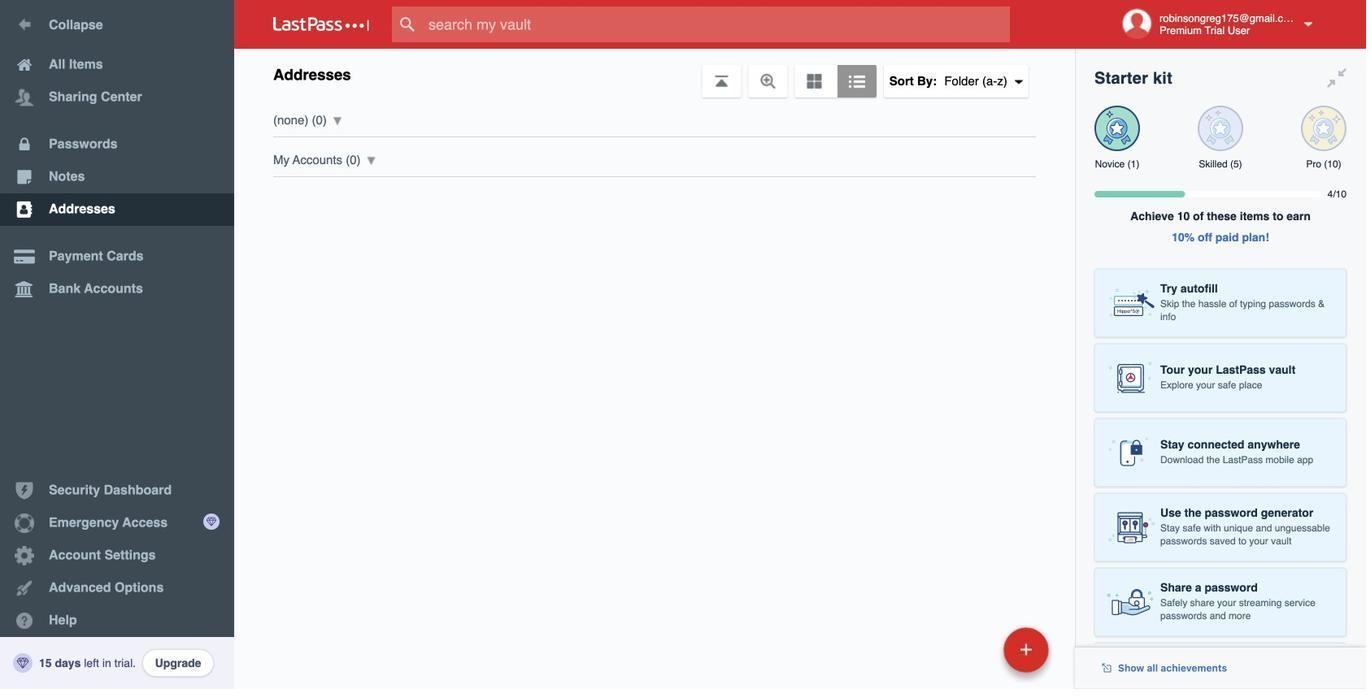 Task type: locate. For each thing, give the bounding box(es) containing it.
lastpass image
[[273, 17, 369, 32]]

vault options navigation
[[234, 49, 1076, 98]]

new item element
[[892, 627, 1055, 674]]



Task type: vqa. For each thing, say whether or not it's contained in the screenshot.
New item navigation
yes



Task type: describe. For each thing, give the bounding box(es) containing it.
Search search field
[[392, 7, 1042, 42]]

search my vault text field
[[392, 7, 1042, 42]]

main navigation navigation
[[0, 0, 234, 690]]

new item navigation
[[892, 623, 1059, 690]]



